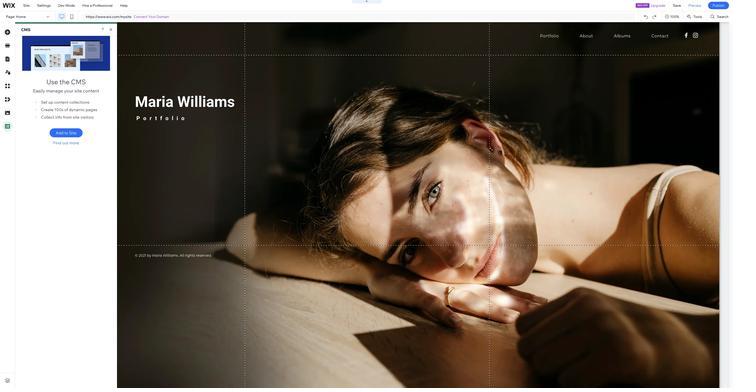 Task type: describe. For each thing, give the bounding box(es) containing it.
https://www.wix.com/mysite
[[86, 14, 132, 19]]

50% off
[[638, 4, 649, 7]]

search
[[718, 14, 729, 19]]

upgrade
[[652, 3, 666, 8]]

100s
[[54, 107, 63, 112]]

connect
[[134, 14, 148, 19]]

save button
[[670, 0, 686, 11]]

100% button
[[663, 11, 683, 22]]

easily
[[33, 88, 45, 94]]

add
[[56, 131, 64, 136]]

from
[[63, 115, 72, 120]]

your
[[149, 14, 156, 19]]

collect info from site visitors
[[41, 115, 94, 120]]

cms inside the use the cms easily manage your site content
[[71, 78, 86, 86]]

dev mode
[[58, 3, 75, 8]]

collections
[[69, 100, 90, 105]]

0 horizontal spatial cms
[[21, 27, 30, 32]]

use
[[46, 78, 58, 86]]

the
[[60, 78, 70, 86]]

collect
[[41, 115, 54, 120]]

create
[[41, 107, 54, 112]]

find
[[53, 141, 61, 146]]

50%
[[638, 4, 643, 7]]

site inside the use the cms easily manage your site content
[[75, 88, 82, 94]]

tools
[[694, 14, 703, 19]]

1 vertical spatial site
[[73, 115, 80, 120]]

tools button
[[684, 11, 707, 22]]

of
[[64, 107, 68, 112]]

domain
[[157, 14, 169, 19]]

search button
[[708, 11, 734, 22]]

dev
[[58, 3, 65, 8]]

set up content collections
[[41, 100, 90, 105]]



Task type: vqa. For each thing, say whether or not it's contained in the screenshot.
SAVE
yes



Task type: locate. For each thing, give the bounding box(es) containing it.
content inside the use the cms easily manage your site content
[[83, 88, 99, 94]]

off
[[644, 4, 649, 7]]

cms down home
[[21, 27, 30, 32]]

more
[[69, 141, 79, 146]]

content up "collections" on the left
[[83, 88, 99, 94]]

add to site
[[56, 131, 77, 136]]

save
[[674, 3, 682, 8]]

out
[[62, 141, 69, 146]]

site down dynamic
[[73, 115, 80, 120]]

preview
[[689, 3, 702, 8]]

add to site button
[[50, 129, 83, 138]]

https://www.wix.com/mysite connect your domain
[[86, 14, 169, 19]]

0 vertical spatial cms
[[21, 27, 30, 32]]

0 horizontal spatial site
[[23, 3, 30, 8]]

publish button
[[709, 2, 730, 9]]

site right your
[[75, 88, 82, 94]]

hire
[[82, 3, 89, 8]]

settings
[[37, 3, 51, 8]]

site
[[75, 88, 82, 94], [73, 115, 80, 120]]

site up home
[[23, 3, 30, 8]]

1 horizontal spatial content
[[83, 88, 99, 94]]

use the cms easily manage your site content
[[33, 78, 99, 94]]

info
[[55, 115, 62, 120]]

1 vertical spatial site
[[69, 131, 77, 136]]

your
[[64, 88, 74, 94]]

manage
[[46, 88, 63, 94]]

content
[[83, 88, 99, 94], [54, 100, 69, 105]]

preview button
[[686, 0, 706, 11]]

dynamic
[[69, 107, 85, 112]]

1 vertical spatial cms
[[71, 78, 86, 86]]

professional
[[93, 3, 113, 8]]

up
[[48, 100, 53, 105]]

0 vertical spatial site
[[23, 3, 30, 8]]

mode
[[65, 3, 75, 8]]

hire a professional
[[82, 3, 113, 8]]

1 horizontal spatial cms
[[71, 78, 86, 86]]

a
[[90, 3, 92, 8]]

100%
[[671, 14, 680, 19]]

set
[[41, 100, 47, 105]]

cms up your
[[71, 78, 86, 86]]

0 horizontal spatial content
[[54, 100, 69, 105]]

create 100s of dynamic pages
[[41, 107, 97, 112]]

find out more
[[53, 141, 79, 146]]

site inside button
[[69, 131, 77, 136]]

publish
[[713, 3, 725, 8]]

site
[[23, 3, 30, 8], [69, 131, 77, 136]]

cms
[[21, 27, 30, 32], [71, 78, 86, 86]]

content up 100s
[[54, 100, 69, 105]]

visitors
[[80, 115, 94, 120]]

home
[[16, 14, 26, 19]]

0 vertical spatial site
[[75, 88, 82, 94]]

1 horizontal spatial site
[[69, 131, 77, 136]]

pages
[[86, 107, 97, 112]]

site right to
[[69, 131, 77, 136]]

to
[[64, 131, 68, 136]]

0 vertical spatial content
[[83, 88, 99, 94]]

help
[[120, 3, 128, 8]]

1 vertical spatial content
[[54, 100, 69, 105]]

find out more button
[[50, 141, 83, 146]]



